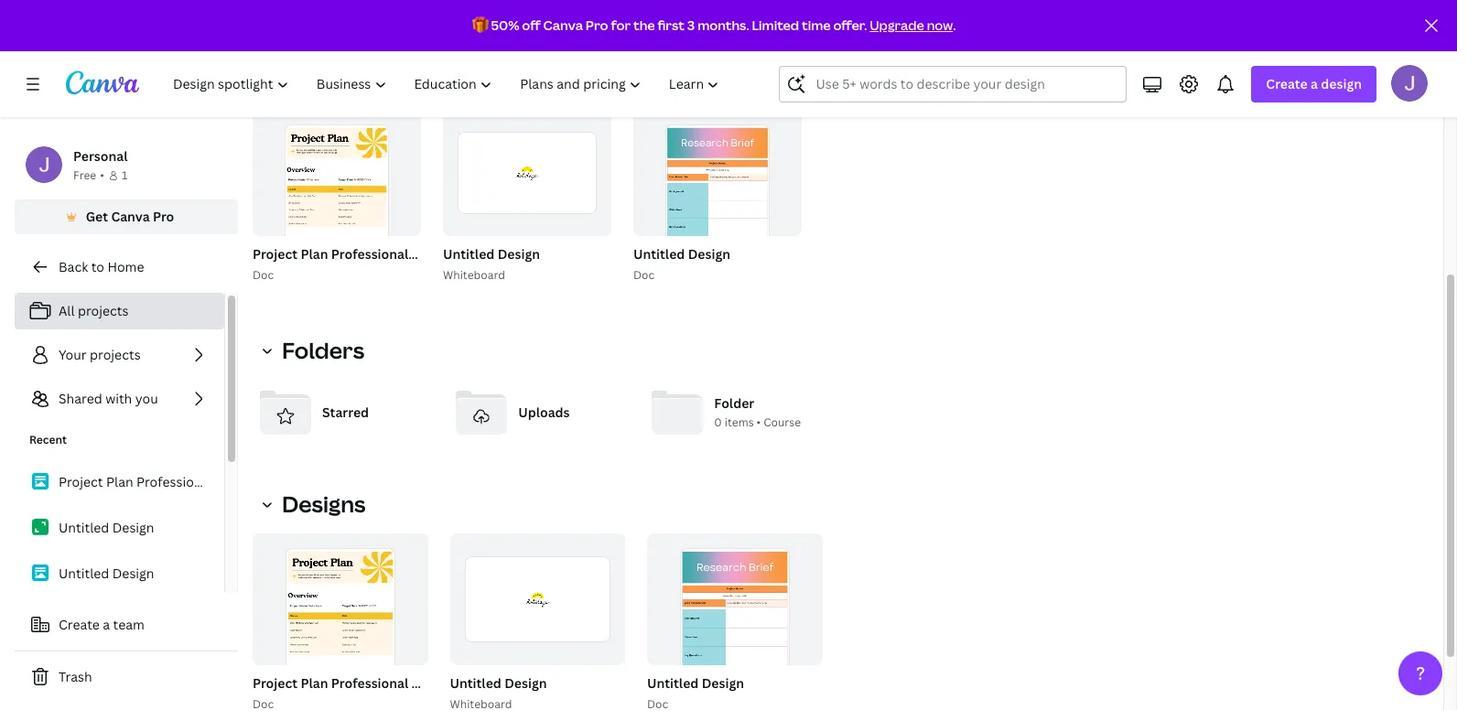Task type: locate. For each thing, give the bounding box(es) containing it.
2 professional from the top
[[331, 675, 409, 692]]

black inside project plan professional doc in yellow black friendly corporate style doc
[[498, 245, 532, 263]]

untitled inside untitled design doc
[[634, 245, 685, 263]]

a inside dropdown button
[[1311, 75, 1319, 92]]

create left design
[[1267, 75, 1308, 92]]

1 vertical spatial canva
[[111, 208, 150, 225]]

items
[[725, 415, 754, 431]]

untitled
[[443, 245, 495, 263], [634, 245, 685, 263], [59, 519, 109, 537], [59, 565, 109, 582], [450, 675, 502, 692], [647, 675, 699, 692]]

friendly
[[535, 245, 586, 263], [535, 675, 586, 692]]

0 vertical spatial project
[[253, 245, 298, 263]]

1 untitled design link from the top
[[15, 509, 224, 548]]

1 vertical spatial create
[[59, 616, 100, 634]]

now
[[927, 16, 954, 34]]

1 horizontal spatial create
[[1267, 75, 1308, 92]]

upgrade
[[870, 16, 925, 34]]

canva inside button
[[111, 208, 150, 225]]

0 vertical spatial style
[[656, 245, 688, 263]]

for
[[611, 16, 631, 34]]

designs button
[[253, 486, 377, 523]]

0 vertical spatial corporate
[[589, 245, 653, 263]]

0 horizontal spatial •
[[100, 168, 104, 183]]

project for project plan professional doc in yellow black friendly corporate style
[[253, 675, 298, 692]]

project plan professional doc in yellow black friendly corporate style button
[[253, 244, 688, 266], [249, 534, 688, 711], [253, 673, 688, 696]]

corporate
[[589, 245, 653, 263], [589, 675, 653, 692]]

professional for project plan professional doc in yellow black friendly corporate style
[[331, 675, 409, 692]]

0 horizontal spatial a
[[103, 616, 110, 634]]

•
[[100, 168, 104, 183], [757, 415, 761, 431]]

trash
[[59, 669, 92, 686]]

1 vertical spatial a
[[103, 616, 110, 634]]

1 vertical spatial pro
[[153, 208, 174, 225]]

you
[[135, 390, 158, 408]]

list
[[15, 293, 224, 418], [15, 463, 224, 593]]

1 vertical spatial yellow
[[454, 675, 495, 692]]

untitled design whiteboard
[[443, 245, 540, 283]]

designs
[[282, 489, 366, 519]]

projects
[[78, 302, 129, 320], [90, 346, 141, 364]]

1 vertical spatial black
[[498, 675, 532, 692]]

1 horizontal spatial •
[[757, 415, 761, 431]]

corporate inside project plan professional doc in yellow black friendly corporate style doc
[[589, 245, 653, 263]]

1 vertical spatial list
[[15, 463, 224, 593]]

style
[[656, 245, 688, 263], [656, 675, 688, 692]]

personal
[[73, 147, 128, 165]]

create left 'team'
[[59, 616, 100, 634]]

0 vertical spatial a
[[1311, 75, 1319, 92]]

2 style from the top
[[656, 675, 688, 692]]

1 professional from the top
[[331, 245, 409, 263]]

0 vertical spatial friendly
[[535, 245, 586, 263]]

1 friendly from the top
[[535, 245, 586, 263]]

2 friendly from the top
[[535, 675, 586, 692]]

1 horizontal spatial a
[[1311, 75, 1319, 92]]

1 project from the top
[[253, 245, 298, 263]]

design
[[498, 245, 540, 263], [688, 245, 731, 263], [112, 519, 154, 537], [112, 565, 154, 582], [505, 675, 547, 692], [702, 675, 745, 692]]

yellow for project plan professional doc in yellow black friendly corporate style
[[454, 675, 495, 692]]

team
[[113, 616, 145, 634]]

untitled design
[[59, 519, 154, 537], [59, 565, 154, 582], [450, 675, 547, 692], [647, 675, 745, 692]]

project for project plan professional doc in yellow black friendly corporate style doc
[[253, 245, 298, 263]]

doc inside untitled design doc
[[634, 267, 655, 283]]

0 vertical spatial professional
[[331, 245, 409, 263]]

a left design
[[1311, 75, 1319, 92]]

plan inside project plan professional doc in yellow black friendly corporate style doc
[[301, 245, 328, 263]]

• inside folder 0 items • course
[[757, 415, 761, 431]]

months.
[[698, 16, 750, 34]]

pro inside button
[[153, 208, 174, 225]]

back
[[59, 258, 88, 276]]

shared with you
[[59, 390, 158, 408]]

2 list from the top
[[15, 463, 224, 593]]

pro up back to home "link"
[[153, 208, 174, 225]]

0 vertical spatial list
[[15, 293, 224, 418]]

0 vertical spatial yellow
[[454, 245, 495, 263]]

projects for your projects
[[90, 346, 141, 364]]

None search field
[[780, 66, 1128, 103]]

untitled design link
[[15, 509, 224, 548], [15, 555, 224, 593]]

1 in from the top
[[440, 245, 451, 263]]

1 vertical spatial untitled design link
[[15, 555, 224, 593]]

2 yellow from the top
[[454, 675, 495, 692]]

plan
[[301, 245, 328, 263], [301, 675, 328, 692]]

project inside project plan professional doc in yellow black friendly corporate style doc
[[253, 245, 298, 263]]

1 corporate from the top
[[589, 245, 653, 263]]

a
[[1311, 75, 1319, 92], [103, 616, 110, 634]]

1 list from the top
[[15, 293, 224, 418]]

canva right get
[[111, 208, 150, 225]]

canva
[[544, 16, 583, 34], [111, 208, 150, 225]]

limited
[[752, 16, 800, 34]]

1 plan from the top
[[301, 245, 328, 263]]

1 vertical spatial professional
[[331, 675, 409, 692]]

free •
[[73, 168, 104, 183]]

off
[[522, 16, 541, 34]]

pro
[[586, 16, 609, 34], [153, 208, 174, 225]]

2 untitled design link from the top
[[15, 555, 224, 593]]

projects right the all
[[78, 302, 129, 320]]

to
[[91, 258, 104, 276]]

with
[[105, 390, 132, 408]]

1 horizontal spatial pro
[[586, 16, 609, 34]]

canva right the 'off'
[[544, 16, 583, 34]]

2 in from the top
[[440, 675, 451, 692]]

1 vertical spatial corporate
[[589, 675, 653, 692]]

.
[[954, 16, 956, 34]]

0 vertical spatial projects
[[78, 302, 129, 320]]

pro left "for"
[[586, 16, 609, 34]]

0 horizontal spatial create
[[59, 616, 100, 634]]

50%
[[491, 16, 520, 34]]

• right items
[[757, 415, 761, 431]]

2 corporate from the top
[[589, 675, 653, 692]]

get canva pro
[[86, 208, 174, 225]]

untitled design button
[[443, 244, 540, 266], [634, 244, 731, 266], [446, 534, 625, 711], [644, 534, 823, 711], [450, 673, 547, 696], [647, 673, 745, 696]]

uploads
[[518, 404, 570, 421]]

create inside dropdown button
[[1267, 75, 1308, 92]]

yellow
[[454, 245, 495, 263], [454, 675, 495, 692]]

home
[[107, 258, 144, 276]]

corporate for project plan professional doc in yellow black friendly corporate style
[[589, 675, 653, 692]]

1 vertical spatial •
[[757, 415, 761, 431]]

2 plan from the top
[[301, 675, 328, 692]]

1 vertical spatial project
[[253, 675, 298, 692]]

1 yellow from the top
[[454, 245, 495, 263]]

whiteboard
[[443, 267, 505, 283]]

1 vertical spatial in
[[440, 675, 451, 692]]

1 style from the top
[[656, 245, 688, 263]]

black for project plan professional doc in yellow black friendly corporate style doc
[[498, 245, 532, 263]]

• right free
[[100, 168, 104, 183]]

create inside button
[[59, 616, 100, 634]]

a left 'team'
[[103, 616, 110, 634]]

create a design
[[1267, 75, 1363, 92]]

yellow inside project plan professional doc in yellow black friendly corporate style doc
[[454, 245, 495, 263]]

1 vertical spatial style
[[656, 675, 688, 692]]

professional inside project plan professional doc in yellow black friendly corporate style doc
[[331, 245, 409, 263]]

black
[[498, 245, 532, 263], [498, 675, 532, 692]]

style inside project plan professional doc in yellow black friendly corporate style doc
[[656, 245, 688, 263]]

starred
[[322, 404, 369, 421]]

course
[[764, 415, 802, 431]]

0 vertical spatial untitled design link
[[15, 509, 224, 548]]

projects right 'your' on the left
[[90, 346, 141, 364]]

2 project from the top
[[253, 675, 298, 692]]

a inside button
[[103, 616, 110, 634]]

back to home
[[59, 258, 144, 276]]

create
[[1267, 75, 1308, 92], [59, 616, 100, 634]]

2 black from the top
[[498, 675, 532, 692]]

1 vertical spatial friendly
[[535, 675, 586, 692]]

in
[[440, 245, 451, 263], [440, 675, 451, 692]]

0 horizontal spatial canva
[[111, 208, 150, 225]]

projects inside "link"
[[90, 346, 141, 364]]

design inside untitled design doc
[[688, 245, 731, 263]]

0 horizontal spatial pro
[[153, 208, 174, 225]]

jacob simon image
[[1392, 65, 1429, 102]]

friendly inside project plan professional doc in yellow black friendly corporate style doc
[[535, 245, 586, 263]]

professional
[[331, 245, 409, 263], [331, 675, 409, 692]]

in inside project plan professional doc in yellow black friendly corporate style doc
[[440, 245, 451, 263]]

0 vertical spatial canva
[[544, 16, 583, 34]]

1 black from the top
[[498, 245, 532, 263]]

project
[[253, 245, 298, 263], [253, 675, 298, 692]]

get canva pro button
[[15, 200, 238, 234]]

0 vertical spatial black
[[498, 245, 532, 263]]

0 vertical spatial pro
[[586, 16, 609, 34]]

project plan professional doc in yellow black friendly corporate style
[[253, 675, 688, 692]]

0 vertical spatial create
[[1267, 75, 1308, 92]]

create a team
[[59, 616, 145, 634]]

uploads link
[[449, 380, 630, 446]]

Search search field
[[816, 67, 1091, 102]]

0 vertical spatial in
[[440, 245, 451, 263]]

folders button
[[253, 332, 376, 369]]

folder 0 items • course
[[715, 395, 802, 431]]

create for create a team
[[59, 616, 100, 634]]

1 vertical spatial projects
[[90, 346, 141, 364]]

0 vertical spatial •
[[100, 168, 104, 183]]

0 vertical spatial plan
[[301, 245, 328, 263]]

offer.
[[834, 16, 868, 34]]

1 vertical spatial plan
[[301, 675, 328, 692]]

friendly for project plan professional doc in yellow black friendly corporate style doc
[[535, 245, 586, 263]]

a for team
[[103, 616, 110, 634]]

your
[[59, 346, 87, 364]]

3
[[688, 16, 695, 34]]

doc
[[412, 245, 437, 263], [253, 267, 274, 283], [634, 267, 655, 283], [412, 675, 437, 692]]



Task type: describe. For each thing, give the bounding box(es) containing it.
list containing all projects
[[15, 293, 224, 418]]

professional for project plan professional doc in yellow black friendly corporate style doc
[[331, 245, 409, 263]]

your projects link
[[15, 337, 224, 374]]

upgrade now button
[[870, 16, 954, 34]]

🎁 50% off canva pro for the first 3 months. limited time offer. upgrade now .
[[472, 16, 956, 34]]

plan for project plan professional doc in yellow black friendly corporate style doc
[[301, 245, 328, 263]]

projects for all projects
[[78, 302, 129, 320]]

yellow for project plan professional doc in yellow black friendly corporate style doc
[[454, 245, 495, 263]]

back to home link
[[15, 249, 238, 286]]

recent
[[29, 432, 67, 448]]

the
[[634, 16, 655, 34]]

your projects
[[59, 346, 141, 364]]

create a team button
[[15, 607, 238, 644]]

black for project plan professional doc in yellow black friendly corporate style
[[498, 675, 532, 692]]

create a design button
[[1252, 66, 1377, 103]]

style for project plan professional doc in yellow black friendly corporate style
[[656, 675, 688, 692]]

1
[[122, 168, 128, 183]]

all projects link
[[15, 293, 224, 330]]

list containing untitled design
[[15, 463, 224, 593]]

corporate for project plan professional doc in yellow black friendly corporate style doc
[[589, 245, 653, 263]]

untitled inside untitled design whiteboard
[[443, 245, 495, 263]]

free
[[73, 168, 96, 183]]

style for project plan professional doc in yellow black friendly corporate style doc
[[656, 245, 688, 263]]

🎁
[[472, 16, 489, 34]]

trash link
[[15, 659, 238, 696]]

in for project plan professional doc in yellow black friendly corporate style doc
[[440, 245, 451, 263]]

top level navigation element
[[161, 66, 736, 103]]

plan for project plan professional doc in yellow black friendly corporate style
[[301, 675, 328, 692]]

starred link
[[253, 380, 434, 446]]

all projects
[[59, 302, 129, 320]]

first
[[658, 16, 685, 34]]

a for design
[[1311, 75, 1319, 92]]

untitled design doc
[[634, 245, 731, 283]]

friendly for project plan professional doc in yellow black friendly corporate style
[[535, 675, 586, 692]]

folders
[[282, 335, 365, 365]]

1 horizontal spatial canva
[[544, 16, 583, 34]]

create for create a design
[[1267, 75, 1308, 92]]

time
[[802, 16, 831, 34]]

design inside untitled design whiteboard
[[498, 245, 540, 263]]

0
[[715, 415, 722, 431]]

get
[[86, 208, 108, 225]]

shared with you link
[[15, 381, 224, 418]]

folder
[[715, 395, 755, 412]]

shared
[[59, 390, 102, 408]]

project plan professional doc in yellow black friendly corporate style doc
[[253, 245, 688, 283]]

all
[[59, 302, 75, 320]]

in for project plan professional doc in yellow black friendly corporate style
[[440, 675, 451, 692]]

design
[[1322, 75, 1363, 92]]



Task type: vqa. For each thing, say whether or not it's contained in the screenshot.
PROJECT PLAN PROFESSIONAL DOC IN YELLOW BLACK FRIENDLY CORPORATE STYLE
yes



